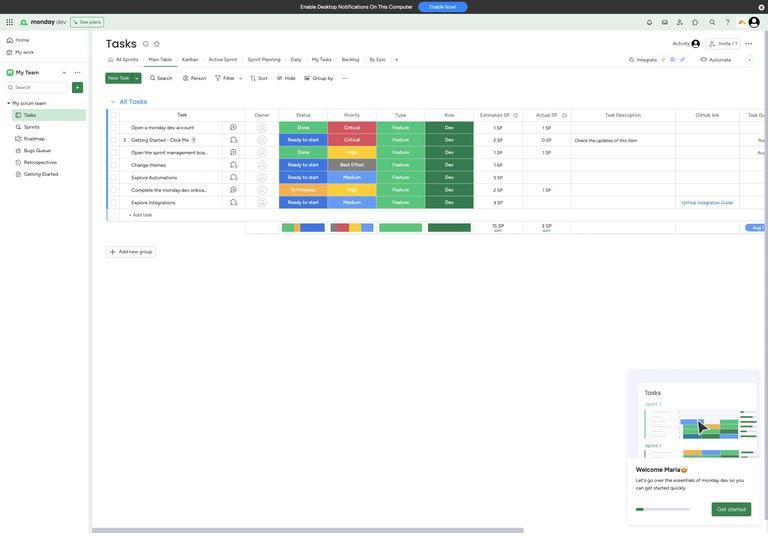 Task type: vqa. For each thing, say whether or not it's contained in the screenshot.
rightmost i
no



Task type: locate. For each thing, give the bounding box(es) containing it.
2 to from the top
[[303, 162, 308, 168]]

list box
[[0, 96, 89, 274]]

this
[[378, 4, 388, 10]]

new
[[108, 75, 118, 81]]

ready
[[288, 137, 302, 143], [288, 162, 302, 168], [288, 175, 302, 181], [288, 200, 302, 206]]

dev left "see"
[[56, 18, 66, 26]]

tasks inside button
[[320, 57, 332, 63]]

sprint planning button
[[243, 54, 286, 65]]

so
[[730, 478, 735, 484]]

0 vertical spatial getting
[[132, 137, 148, 143]]

sprints inside list box
[[24, 124, 39, 130]]

options image
[[74, 84, 81, 91]]

apps image
[[692, 19, 699, 26]]

person
[[191, 75, 206, 81]]

0 horizontal spatial started
[[654, 486, 670, 492]]

explore down change on the top
[[132, 175, 148, 181]]

all
[[116, 57, 122, 63], [120, 97, 127, 106]]

0 vertical spatial done
[[298, 125, 309, 131]]

0 vertical spatial started
[[654, 486, 670, 492]]

tasks down my scrum team
[[24, 112, 36, 118]]

0 horizontal spatial sum
[[495, 228, 502, 233]]

1 public board image from the top
[[15, 112, 22, 118]]

0 vertical spatial high
[[347, 150, 357, 156]]

lottie animation image
[[628, 373, 760, 461]]

1 vertical spatial started
[[729, 507, 746, 513]]

3
[[494, 200, 496, 205], [542, 223, 545, 229]]

1 horizontal spatial sprints
[[123, 57, 138, 63]]

sprints down tasks field
[[123, 57, 138, 63]]

0 vertical spatial 2
[[494, 138, 496, 143]]

1 inside button
[[736, 41, 738, 47]]

3 inside the 3 sp sum
[[542, 223, 545, 229]]

open up change on the top
[[132, 150, 144, 156]]

the down explore automations
[[154, 188, 162, 193]]

done
[[298, 125, 309, 131], [298, 150, 309, 156]]

1 button for explore automations
[[222, 172, 245, 184]]

1 vertical spatial critical
[[345, 137, 360, 143]]

daily
[[291, 57, 302, 63]]

getting down a
[[132, 137, 148, 143]]

option
[[0, 97, 89, 98]]

high up best effort
[[347, 150, 357, 156]]

1 button
[[192, 134, 196, 146], [222, 134, 245, 146], [222, 159, 245, 172], [222, 172, 245, 184], [222, 197, 245, 209]]

1 2 from the top
[[494, 138, 496, 143]]

my inside list box
[[13, 100, 19, 106]]

get started
[[718, 507, 746, 513]]

all tasks
[[120, 97, 147, 106]]

epic
[[377, 57, 386, 63]]

2 dev from the top
[[445, 137, 454, 143]]

2 sp up 3 sp
[[494, 188, 503, 193]]

explore down 'complete'
[[132, 200, 148, 206]]

sprint left planning
[[248, 57, 261, 63]]

the left sprint
[[145, 150, 152, 156]]

workspace options image
[[74, 69, 81, 76]]

1 horizontal spatial started
[[729, 507, 746, 513]]

progress bar
[[636, 509, 644, 511]]

task inside field
[[749, 112, 758, 118]]

1 vertical spatial getting
[[24, 171, 41, 177]]

0 vertical spatial all
[[116, 57, 122, 63]]

1 open from the top
[[132, 125, 144, 131]]

task for task due 
[[749, 112, 758, 118]]

maria williams image
[[749, 17, 760, 28]]

dapulse integrations image
[[629, 57, 635, 62]]

kanban button
[[177, 54, 204, 65]]

0 vertical spatial public board image
[[15, 112, 22, 118]]

backlog button
[[337, 54, 365, 65]]

public board image
[[15, 112, 22, 118], [15, 171, 22, 178]]

1 done from the top
[[298, 125, 309, 131]]

2 down estimated sp field
[[494, 138, 496, 143]]

1 start from the top
[[309, 137, 319, 143]]

-
[[167, 137, 169, 143]]

0 vertical spatial 2 sp
[[494, 138, 503, 143]]

1 sp
[[494, 125, 503, 131], [543, 125, 551, 131], [494, 150, 503, 155], [543, 150, 551, 155], [494, 163, 503, 168], [543, 188, 551, 193]]

sum for 15
[[495, 228, 502, 233]]

the for complete
[[154, 188, 162, 193]]

0 vertical spatial explore
[[132, 175, 148, 181]]

getting inside list box
[[24, 171, 41, 177]]

task left description
[[606, 112, 615, 118]]

tasks inside field
[[129, 97, 147, 106]]

my for my work
[[15, 49, 22, 55]]

add to favorites image
[[154, 40, 160, 47]]

3 ready from the top
[[288, 175, 302, 181]]

1 horizontal spatial started
[[149, 137, 166, 143]]

m
[[8, 69, 12, 75]]

explore automations
[[132, 175, 177, 181]]

1 feature from the top
[[393, 125, 409, 131]]

monday
[[31, 18, 55, 26], [148, 125, 166, 131], [163, 188, 180, 193], [702, 478, 720, 484]]

welcome maria🤩
[[636, 467, 688, 474]]

2 public board image from the top
[[15, 171, 22, 178]]

1 horizontal spatial 3
[[542, 223, 545, 229]]

task left the due
[[749, 112, 758, 118]]

all sprints button
[[105, 54, 144, 65]]

board
[[197, 150, 209, 156]]

0 vertical spatial of
[[615, 138, 619, 143]]

2 sum from the left
[[543, 228, 551, 233]]

started inside get started button
[[729, 507, 746, 513]]

the
[[589, 138, 596, 143], [145, 150, 152, 156], [154, 188, 162, 193], [666, 478, 673, 484]]

getting down retrospectives
[[24, 171, 41, 177]]

started inside let's go over the essentials of monday dev so you can get started quickly.
[[654, 486, 670, 492]]

the for check
[[589, 138, 596, 143]]

my inside workspace selection element
[[16, 69, 24, 76]]

open left a
[[132, 125, 144, 131]]

2 down 5
[[494, 188, 496, 193]]

4 start from the top
[[309, 200, 319, 206]]

0 horizontal spatial getting
[[24, 171, 41, 177]]

actual
[[537, 112, 551, 118]]

public board image left getting started
[[15, 171, 22, 178]]

0 vertical spatial started
[[149, 137, 166, 143]]

1 horizontal spatial getting
[[132, 137, 148, 143]]

0 vertical spatial medium
[[343, 175, 361, 181]]

Search in workspace field
[[15, 84, 58, 92]]

1 vertical spatial started
[[42, 171, 58, 177]]

task up account
[[178, 112, 187, 118]]

my left work
[[15, 49, 22, 55]]

Priority field
[[343, 112, 362, 119]]

hide button
[[274, 73, 300, 84]]

new
[[129, 249, 138, 255]]

sprints up roadmap
[[24, 124, 39, 130]]

see plans button
[[70, 17, 104, 27]]

the right over
[[666, 478, 673, 484]]

started left -
[[149, 137, 166, 143]]

0 horizontal spatial enable
[[301, 4, 316, 10]]

sum
[[495, 228, 502, 233], [543, 228, 551, 233]]

0 horizontal spatial sprint
[[224, 57, 237, 63]]

1 vertical spatial explore
[[132, 200, 148, 206]]

enable inside button
[[430, 4, 444, 10]]

1 vertical spatial 2 sp
[[494, 188, 503, 193]]

1 vertical spatial medium
[[343, 200, 361, 206]]

list box containing my scrum team
[[0, 96, 89, 274]]

themes
[[150, 162, 166, 168]]

6 dev from the top
[[445, 187, 454, 193]]

1 horizontal spatial sum
[[543, 228, 551, 233]]

of left this
[[615, 138, 619, 143]]

enable
[[301, 4, 316, 10], [430, 4, 444, 10]]

workspace selection element
[[7, 68, 40, 77]]

tasks down angle down icon
[[129, 97, 147, 106]]

help image
[[725, 19, 732, 26]]

1 vertical spatial done
[[298, 150, 309, 156]]

started down over
[[654, 486, 670, 492]]

github
[[696, 112, 711, 118]]

Task Due field
[[747, 112, 769, 119]]

1 sum from the left
[[495, 228, 502, 233]]

open
[[132, 125, 144, 131], [132, 150, 144, 156]]

see
[[80, 19, 88, 25]]

1 vertical spatial high
[[347, 187, 357, 193]]

started inside list box
[[42, 171, 58, 177]]

public board image for tasks
[[15, 112, 22, 118]]

high down best effort
[[347, 187, 357, 193]]

0 vertical spatial 3
[[494, 200, 496, 205]]

1 button for getting started - click me
[[222, 134, 245, 146]]

active
[[209, 57, 223, 63]]

sprint right active
[[224, 57, 237, 63]]

1 button for explore integrations
[[222, 197, 245, 209]]

add view image
[[396, 57, 398, 62]]

monday right a
[[148, 125, 166, 131]]

1 ready from the top
[[288, 137, 302, 143]]

ready to start
[[288, 137, 319, 143], [288, 162, 319, 168], [288, 175, 319, 181], [288, 200, 319, 206]]

inbox image
[[662, 19, 669, 26]]

of right essentials
[[697, 478, 701, 484]]

the right the check
[[589, 138, 596, 143]]

angle down image
[[135, 76, 139, 81]]

filter
[[224, 75, 235, 81]]

1 horizontal spatial of
[[697, 478, 701, 484]]

3 start from the top
[[309, 175, 319, 181]]

3 dev from the top
[[445, 150, 454, 156]]

the for open
[[145, 150, 152, 156]]

started down retrospectives
[[42, 171, 58, 177]]

lottie animation element
[[628, 371, 760, 461]]

1 vertical spatial aug 1
[[758, 150, 769, 155]]

explore for explore integrations
[[132, 200, 148, 206]]

sp
[[504, 112, 510, 118], [552, 112, 558, 118], [497, 125, 503, 131], [546, 125, 551, 131], [498, 138, 503, 143], [546, 138, 552, 143], [497, 150, 503, 155], [546, 150, 551, 155], [497, 163, 503, 168], [498, 175, 503, 180], [498, 188, 503, 193], [546, 188, 551, 193], [498, 200, 503, 205], [499, 223, 504, 229], [546, 223, 552, 229]]

1 vertical spatial public board image
[[15, 171, 22, 178]]

item
[[628, 138, 638, 143]]

0 horizontal spatial sprints
[[24, 124, 39, 130]]

link
[[712, 112, 720, 118]]

0 horizontal spatial started
[[42, 171, 58, 177]]

medium
[[343, 175, 361, 181], [343, 200, 361, 206]]

2 explore from the top
[[132, 200, 148, 206]]

1 vertical spatial of
[[697, 478, 701, 484]]

of inside let's go over the essentials of monday dev so you can get started quickly.
[[697, 478, 701, 484]]

all down 'new task' button
[[120, 97, 127, 106]]

public board image down scrum
[[15, 112, 22, 118]]

1 explore from the top
[[132, 175, 148, 181]]

2 critical from the top
[[345, 137, 360, 143]]

0 vertical spatial aug 1
[[759, 138, 769, 143]]

0 vertical spatial aug
[[759, 138, 767, 143]]

task inside "field"
[[606, 112, 615, 118]]

started right the get
[[729, 507, 746, 513]]

dev left the so
[[721, 478, 729, 484]]

2 open from the top
[[132, 150, 144, 156]]

sum inside the 3 sp sum
[[543, 228, 551, 233]]

github
[[682, 200, 697, 205]]

all inside button
[[116, 57, 122, 63]]

click
[[170, 137, 181, 143]]

sort
[[259, 75, 268, 81]]

15
[[493, 223, 497, 229]]

backlog
[[342, 57, 360, 63]]

1 horizontal spatial sprint
[[248, 57, 261, 63]]

tasks up group by at the top of page
[[320, 57, 332, 63]]

caret down image
[[7, 101, 10, 106]]

2 medium from the top
[[343, 200, 361, 206]]

0 horizontal spatial 3
[[494, 200, 496, 205]]

my
[[15, 49, 22, 55], [312, 57, 319, 63], [16, 69, 24, 76], [13, 100, 19, 106]]

1 vertical spatial 2
[[494, 188, 496, 193]]

Actual SP field
[[535, 112, 559, 119]]

enable left now!
[[430, 4, 444, 10]]

all down tasks field
[[116, 57, 122, 63]]

of
[[615, 138, 619, 143], [697, 478, 701, 484]]

my right the caret down icon
[[13, 100, 19, 106]]

5 feature from the top
[[393, 175, 409, 181]]

best
[[340, 162, 350, 168]]

in progress
[[291, 187, 316, 193]]

open for open a monday dev account
[[132, 125, 144, 131]]

effort
[[351, 162, 364, 168]]

get started button
[[712, 503, 752, 517]]

0 vertical spatial critical
[[345, 125, 360, 131]]

a
[[145, 125, 147, 131]]

menu image
[[342, 75, 349, 82]]

get
[[718, 507, 727, 513]]

1 vertical spatial all
[[120, 97, 127, 106]]

monday left the so
[[702, 478, 720, 484]]

0 vertical spatial sprints
[[123, 57, 138, 63]]

sprints
[[123, 57, 138, 63], [24, 124, 39, 130]]

2 high from the top
[[347, 187, 357, 193]]

my up group by popup button
[[312, 57, 319, 63]]

0 vertical spatial open
[[132, 125, 144, 131]]

desktop
[[318, 4, 337, 10]]

1 vertical spatial open
[[132, 150, 144, 156]]

all inside field
[[120, 97, 127, 106]]

open for open the sprint management board
[[132, 150, 144, 156]]

essentials
[[674, 478, 695, 484]]

search everything image
[[709, 19, 716, 26]]

close image
[[748, 375, 755, 382]]

1 vertical spatial sprints
[[24, 124, 39, 130]]

1 vertical spatial 3
[[542, 223, 545, 229]]

2 sprint from the left
[[248, 57, 261, 63]]

tasks up all sprints button
[[106, 36, 137, 51]]

check
[[575, 138, 588, 143]]

estimated
[[481, 112, 503, 118]]

by epic button
[[365, 54, 391, 65]]

my for my scrum team
[[13, 100, 19, 106]]

7 feature from the top
[[393, 200, 409, 206]]

task right the new
[[120, 75, 129, 81]]

2 done from the top
[[298, 150, 309, 156]]

5 dev from the top
[[445, 175, 454, 181]]

1 high from the top
[[347, 150, 357, 156]]

main table
[[149, 57, 172, 63]]

2 sp down estimated sp field
[[494, 138, 503, 143]]

my right workspace image
[[16, 69, 24, 76]]

table
[[160, 57, 172, 63]]

my team
[[16, 69, 39, 76]]

5
[[494, 175, 496, 180]]

now!
[[446, 4, 456, 10]]

sum inside 15 sp sum
[[495, 228, 502, 233]]

1 horizontal spatial enable
[[430, 4, 444, 10]]

enable left "desktop"
[[301, 4, 316, 10]]

monday inside let's go over the essentials of monday dev so you can get started quickly.
[[702, 478, 720, 484]]

dev left onboarding
[[181, 188, 189, 193]]

select product image
[[6, 19, 13, 26]]

all sprints
[[116, 57, 138, 63]]

let's go over the essentials of monday dev so you can get started quickly.
[[636, 478, 745, 492]]

retrospectives
[[24, 160, 57, 165]]



Task type: describe. For each thing, give the bounding box(es) containing it.
github link
[[696, 112, 720, 118]]

public board image for getting started
[[15, 171, 22, 178]]

over
[[655, 478, 664, 484]]

actual sp
[[537, 112, 558, 118]]

active sprint
[[209, 57, 237, 63]]

4 dev from the top
[[445, 162, 454, 168]]

3 sp
[[494, 200, 503, 205]]

team
[[35, 100, 46, 106]]

explore integrations
[[132, 200, 175, 206]]

sp inside field
[[552, 112, 558, 118]]

3 feature from the top
[[393, 150, 409, 156]]

open a monday dev account
[[132, 125, 194, 131]]

1 critical from the top
[[345, 125, 360, 131]]

4 to from the top
[[303, 200, 308, 206]]

1 ready to start from the top
[[288, 137, 319, 143]]

onboarding
[[191, 188, 216, 193]]

Status field
[[295, 112, 312, 119]]

get
[[645, 486, 653, 492]]

sprint
[[153, 150, 166, 156]]

1 2 sp from the top
[[494, 138, 503, 143]]

4 feature from the top
[[393, 162, 409, 168]]

in
[[291, 187, 296, 193]]

owner
[[255, 112, 269, 118]]

work
[[23, 49, 34, 55]]

1 button for change themes
[[222, 159, 245, 172]]

task description
[[606, 112, 642, 118]]

new task
[[108, 75, 129, 81]]

dev up -
[[167, 125, 175, 131]]

plans
[[89, 19, 101, 25]]

task due 
[[749, 112, 769, 118]]

roadmap
[[24, 136, 45, 142]]

planning
[[262, 57, 281, 63]]

queue
[[36, 148, 51, 154]]

my work button
[[4, 47, 75, 58]]

daily button
[[286, 54, 307, 65]]

type
[[396, 112, 406, 118]]

task inside button
[[120, 75, 129, 81]]

1 vertical spatial aug
[[758, 150, 767, 155]]

invite / 1
[[719, 41, 738, 47]]

Search field
[[155, 73, 176, 83]]

kanban
[[182, 57, 199, 63]]

0 sp
[[542, 138, 552, 143]]

my for my team
[[16, 69, 24, 76]]

2 2 from the top
[[494, 188, 496, 193]]

description
[[617, 112, 642, 118]]

show board description image
[[142, 40, 150, 47]]

autopilot image
[[701, 55, 707, 64]]

options image
[[745, 39, 753, 48]]

hide
[[285, 75, 296, 81]]

workspace image
[[7, 69, 14, 76]]

getting for getting started
[[24, 171, 41, 177]]

started for getting started - click me
[[149, 137, 166, 143]]

status
[[297, 112, 311, 118]]

you
[[737, 478, 745, 484]]

add new group
[[119, 249, 152, 255]]

tasks inside list box
[[24, 112, 36, 118]]

enable for enable now!
[[430, 4, 444, 10]]

my tasks button
[[307, 54, 337, 65]]

7 dev from the top
[[445, 200, 454, 206]]

All Tasks field
[[118, 97, 149, 106]]

6 feature from the top
[[393, 187, 409, 193]]

priority
[[345, 112, 360, 118]]

sp inside 15 sp sum
[[499, 223, 504, 229]]

monday dev
[[31, 18, 66, 26]]

15 sp sum
[[493, 223, 504, 233]]

new task button
[[105, 73, 132, 84]]

check the updates of this item
[[575, 138, 638, 143]]

my tasks
[[312, 57, 332, 63]]

github integration guide link
[[681, 200, 735, 205]]

see plans
[[80, 19, 101, 25]]

2 ready from the top
[[288, 162, 302, 168]]

arrow down image
[[237, 74, 245, 82]]

Estimated SP field
[[479, 112, 511, 119]]

3 for 3 sp
[[494, 200, 496, 205]]

sprints inside all sprints button
[[123, 57, 138, 63]]

main table button
[[144, 54, 177, 65]]

getting started
[[24, 171, 58, 177]]

flow
[[217, 188, 226, 193]]

started for getting started
[[42, 171, 58, 177]]

complete
[[132, 188, 153, 193]]

welcome
[[636, 467, 663, 474]]

sort button
[[247, 73, 272, 84]]

2 feature from the top
[[393, 137, 409, 143]]

2 2 sp from the top
[[494, 188, 503, 193]]

Type field
[[394, 112, 408, 119]]

Role field
[[443, 112, 456, 119]]

3 ready to start from the top
[[288, 175, 319, 181]]

2 ready to start from the top
[[288, 162, 319, 168]]

invite
[[719, 41, 731, 47]]

sprint planning
[[248, 57, 281, 63]]

task for task description
[[606, 112, 615, 118]]

best effort
[[340, 162, 364, 168]]

my for my tasks
[[312, 57, 319, 63]]

guide
[[722, 200, 734, 205]]

me
[[182, 137, 189, 143]]

team
[[25, 69, 39, 76]]

3 for 3 sp sum
[[542, 223, 545, 229]]

all for all sprints
[[116, 57, 122, 63]]

can
[[636, 486, 644, 492]]

Github link field
[[694, 112, 721, 119]]

filter button
[[212, 73, 245, 84]]

the inside let's go over the essentials of monday dev so you can get started quickly.
[[666, 478, 673, 484]]

group by
[[313, 75, 333, 81]]

group
[[313, 75, 327, 81]]

automate
[[710, 57, 732, 63]]

activity
[[673, 41, 690, 47]]

open the sprint management board
[[132, 150, 209, 156]]

1 medium from the top
[[343, 175, 361, 181]]

bugs
[[24, 148, 35, 154]]

bugs queue
[[24, 148, 51, 154]]

quickly.
[[671, 486, 687, 492]]

computer
[[389, 4, 413, 10]]

this
[[620, 138, 627, 143]]

4 ready to start from the top
[[288, 200, 319, 206]]

column information image
[[562, 113, 568, 118]]

notifications
[[338, 4, 369, 10]]

sp inside field
[[504, 112, 510, 118]]

/
[[733, 41, 734, 47]]

home
[[16, 37, 29, 43]]

all for all tasks
[[120, 97, 127, 106]]

0
[[542, 138, 545, 143]]

explore for explore automations
[[132, 175, 148, 181]]

enable now! button
[[418, 2, 468, 12]]

1 sprint from the left
[[224, 57, 237, 63]]

4 ready from the top
[[288, 200, 302, 206]]

enable desktop notifications on this computer
[[301, 4, 413, 10]]

task for task
[[178, 112, 187, 118]]

enable for enable desktop notifications on this computer
[[301, 4, 316, 10]]

+ Add task text field
[[123, 211, 242, 220]]

v2 search image
[[150, 74, 155, 82]]

collapse board header image
[[747, 57, 753, 63]]

0 horizontal spatial of
[[615, 138, 619, 143]]

1 to from the top
[[303, 137, 308, 143]]

Task Description field
[[604, 112, 643, 119]]

5 sp
[[494, 175, 503, 180]]

column information image
[[513, 113, 519, 118]]

complete the monday dev onboarding flow
[[132, 188, 226, 193]]

sp inside the 3 sp sum
[[546, 223, 552, 229]]

group
[[140, 249, 152, 255]]

github integration guide
[[682, 200, 734, 205]]

2 start from the top
[[309, 162, 319, 168]]

dev inside let's go over the essentials of monday dev so you can get started quickly.
[[721, 478, 729, 484]]

3 to from the top
[[303, 175, 308, 181]]

monday up home button
[[31, 18, 55, 26]]

1 dev from the top
[[445, 125, 454, 131]]

Tasks field
[[104, 36, 139, 51]]

getting for getting started - click me
[[132, 137, 148, 143]]

Owner field
[[253, 112, 271, 119]]

dapulse close image
[[759, 4, 765, 11]]

due
[[760, 112, 768, 118]]

invite members image
[[677, 19, 684, 26]]

notifications image
[[647, 19, 653, 26]]

sum for 3
[[543, 228, 551, 233]]

monday down "automations"
[[163, 188, 180, 193]]



